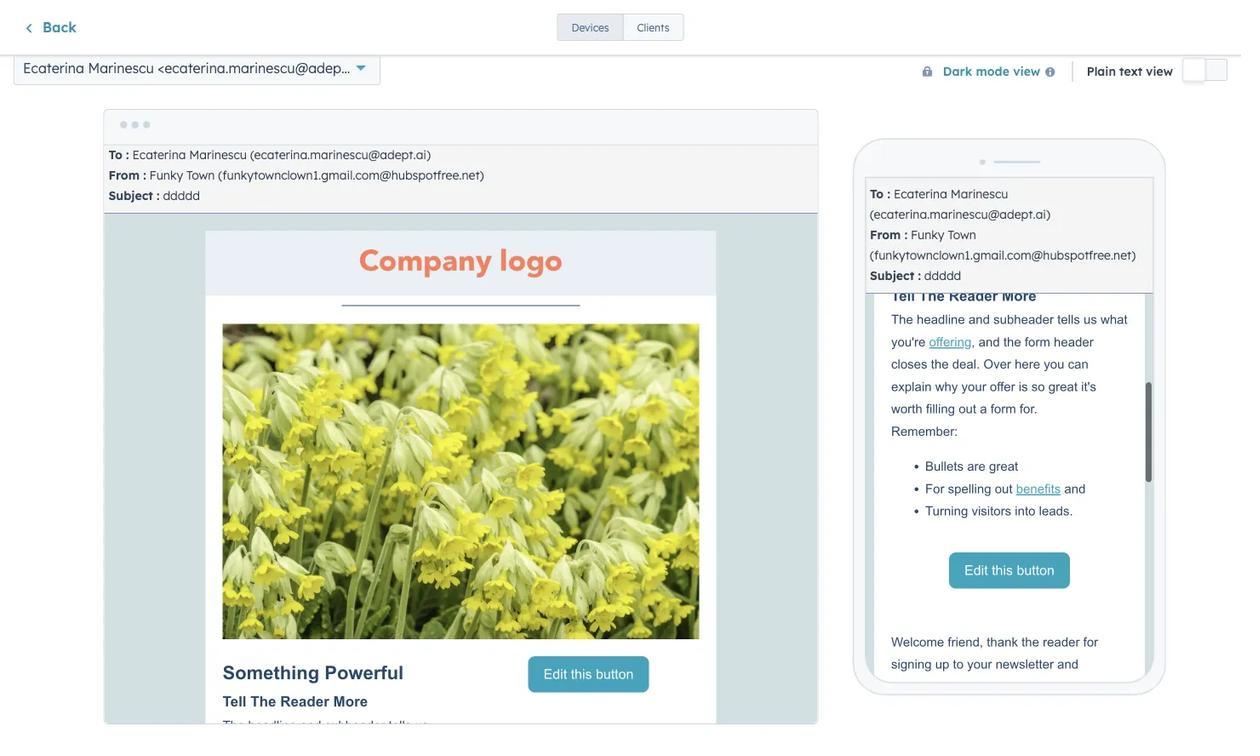 Task type: vqa. For each thing, say whether or not it's contained in the screenshot.


Task type: describe. For each thing, give the bounding box(es) containing it.
to for to : ecaterina marinescu (ecaterina.marinescu@adept.ai) from : funky town (funkytownclown1.gmail.com@hubspotfree.net) subject : ddddd
[[109, 147, 122, 162]]

create
[[53, 66, 93, 81]]

marinescu for <ecaterina.marinescu@adept.ai>
[[88, 60, 154, 77]]

subject inside to : ecaterina marinescu (ecaterina.marinescu@adept.ai) from : funky town (funkytownclown1.gmail.com@hubspotfree.net) subject : ddddd
[[109, 188, 153, 203]]

Clients button
[[623, 14, 684, 41]]

to :
[[870, 187, 890, 201]]

view for plain text view
[[1146, 64, 1173, 79]]

to for to :
[[870, 187, 884, 201]]

1 horizontal spatial (ecaterina.marinescu@adept.ai)
[[870, 207, 1050, 222]]

(ecaterina.marinescu@adept.ai) inside to : ecaterina marinescu (ecaterina.marinescu@adept.ai) from : funky town (funkytownclown1.gmail.com@hubspotfree.net) subject : ddddd
[[250, 147, 431, 162]]

from inside to : ecaterina marinescu (ecaterina.marinescu@adept.ai) from : funky town (funkytownclown1.gmail.com@hubspotfree.net) subject : ddddd
[[109, 168, 140, 183]]

(funkytownclown1.gmail.com@hubspotfree.net) inside to : ecaterina marinescu (ecaterina.marinescu@adept.ai) from : funky town (funkytownclown1.gmail.com@hubspotfree.net) subject : ddddd
[[218, 168, 484, 183]]

dark
[[943, 64, 972, 79]]

town inside funky town (funkytownclown1.gmail.com@hubspotfree.net)
[[948, 227, 976, 242]]

: for subject : ddddd
[[918, 268, 921, 283]]

ddddd inside to : ecaterina marinescu (ecaterina.marinescu@adept.ai) from : funky town (funkytownclown1.gmail.com@hubspotfree.net) subject : ddddd
[[163, 188, 200, 203]]

: for to : ecaterina marinescu (ecaterina.marinescu@adept.ai) from : funky town (funkytownclown1.gmail.com@hubspotfree.net) subject : ddddd
[[126, 147, 129, 162]]

plain
[[1087, 64, 1116, 79]]

a/b
[[96, 66, 120, 81]]

ecaterina inside to : ecaterina marinescu (ecaterina.marinescu@adept.ai) from : funky town (funkytownclown1.gmail.com@hubspotfree.net) subject : ddddd
[[132, 147, 186, 162]]

1 vertical spatial ddddd
[[924, 268, 961, 283]]

email
[[1098, 64, 1125, 77]]

send test email button
[[1036, 57, 1139, 84]]

funky inside funky town (funkytownclown1.gmail.com@hubspotfree.net)
[[911, 227, 945, 242]]

: for from :
[[905, 227, 908, 242]]

marinescu for (ecaterina.marinescu@adept.ai)
[[951, 187, 1008, 201]]

view for dark mode view
[[1013, 64, 1041, 79]]

funky inside to : ecaterina marinescu (ecaterina.marinescu@adept.ai) from : funky town (funkytownclown1.gmail.com@hubspotfree.net) subject : ddddd
[[149, 168, 183, 183]]

devices
[[572, 21, 609, 34]]

exit
[[38, 16, 61, 31]]

actions
[[1164, 64, 1199, 77]]

: for to :
[[887, 187, 890, 201]]

ecaterina marinescu <ecaterina.marinescu@adept.ai> button
[[14, 51, 381, 85]]

clients
[[637, 21, 669, 34]]



Task type: locate. For each thing, give the bounding box(es) containing it.
1 vertical spatial subject
[[870, 268, 914, 283]]

2 vertical spatial marinescu
[[951, 187, 1008, 201]]

0 vertical spatial ddddd
[[163, 188, 200, 203]]

1 horizontal spatial (funkytownclown1.gmail.com@hubspotfree.net)
[[870, 248, 1136, 263]]

0 vertical spatial funky
[[149, 168, 183, 183]]

0 horizontal spatial view
[[1013, 64, 1041, 79]]

0 vertical spatial ecaterina
[[23, 60, 84, 77]]

1 view from the left
[[1013, 64, 1041, 79]]

1 horizontal spatial subject
[[870, 268, 914, 283]]

0 horizontal spatial from
[[109, 168, 140, 183]]

marinescu inside ecaterina marinescu (ecaterina.marinescu@adept.ai)
[[951, 187, 1008, 201]]

from
[[109, 168, 140, 183], [870, 227, 901, 242]]

dark mode view button
[[915, 61, 1062, 82]]

test right a/b
[[124, 66, 146, 81]]

create a/b test button
[[17, 62, 182, 85], [31, 66, 146, 82]]

1 vertical spatial ecaterina
[[132, 147, 186, 162]]

marinescu inside "ecaterina marinescu <ecaterina.marinescu@adept.ai>" popup button
[[88, 60, 154, 77]]

test inside button
[[1077, 64, 1096, 77]]

exit button
[[17, 7, 82, 41]]

(ecaterina.marinescu@adept.ai)
[[250, 147, 431, 162], [870, 207, 1050, 222]]

actions button
[[1149, 57, 1224, 84]]

1 vertical spatial marinescu
[[189, 147, 247, 162]]

1 vertical spatial to
[[870, 187, 884, 201]]

ecaterina for ecaterina marinescu <ecaterina.marinescu@adept.ai>
[[23, 60, 84, 77]]

1 vertical spatial town
[[948, 227, 976, 242]]

0 vertical spatial subject
[[109, 188, 153, 203]]

:
[[126, 147, 129, 162], [143, 168, 146, 183], [887, 187, 890, 201], [157, 188, 160, 203], [905, 227, 908, 242], [918, 268, 921, 283]]

0 horizontal spatial (ecaterina.marinescu@adept.ai)
[[250, 147, 431, 162]]

subject
[[109, 188, 153, 203], [870, 268, 914, 283]]

view inside button
[[1013, 64, 1041, 79]]

ecaterina for ecaterina marinescu (ecaterina.marinescu@adept.ai)
[[894, 187, 947, 201]]

2 horizontal spatial ecaterina
[[894, 187, 947, 201]]

1 horizontal spatial funky
[[911, 227, 945, 242]]

1 horizontal spatial view
[[1146, 64, 1173, 79]]

<ecaterina.marinescu@adept.ai>
[[158, 60, 368, 77]]

1 vertical spatial from
[[870, 227, 901, 242]]

1 horizontal spatial town
[[948, 227, 976, 242]]

0 horizontal spatial test
[[124, 66, 146, 81]]

plain text view
[[1087, 64, 1173, 79]]

town
[[186, 168, 215, 183], [948, 227, 976, 242]]

1 horizontal spatial to
[[870, 187, 884, 201]]

1 horizontal spatial test
[[1077, 64, 1096, 77]]

to down a/b
[[109, 147, 122, 162]]

1 vertical spatial (ecaterina.marinescu@adept.ai)
[[870, 207, 1050, 222]]

view right text
[[1146, 64, 1173, 79]]

group
[[557, 14, 684, 41]]

create a/b test
[[53, 66, 146, 81]]

funky
[[149, 168, 183, 183], [911, 227, 945, 242]]

ecaterina
[[23, 60, 84, 77], [132, 147, 186, 162], [894, 187, 947, 201]]

1 horizontal spatial ecaterina
[[132, 147, 186, 162]]

2 vertical spatial ecaterina
[[894, 187, 947, 201]]

0 horizontal spatial subject
[[109, 188, 153, 203]]

1 horizontal spatial from
[[870, 227, 901, 242]]

from :
[[870, 227, 908, 242]]

to inside to : ecaterina marinescu (ecaterina.marinescu@adept.ai) from : funky town (funkytownclown1.gmail.com@hubspotfree.net) subject : ddddd
[[109, 147, 122, 162]]

ddddd
[[163, 188, 200, 203], [924, 268, 961, 283]]

marinescu inside to : ecaterina marinescu (ecaterina.marinescu@adept.ai) from : funky town (funkytownclown1.gmail.com@hubspotfree.net) subject : ddddd
[[189, 147, 247, 162]]

text
[[1119, 64, 1143, 79]]

0 vertical spatial (ecaterina.marinescu@adept.ai)
[[250, 147, 431, 162]]

0 horizontal spatial ecaterina
[[23, 60, 84, 77]]

1 horizontal spatial ddddd
[[924, 268, 961, 283]]

send
[[1050, 64, 1075, 77]]

0 horizontal spatial marinescu
[[88, 60, 154, 77]]

0 horizontal spatial to
[[109, 147, 122, 162]]

test right send
[[1077, 64, 1096, 77]]

None field
[[539, 12, 670, 35]]

0 vertical spatial (funkytownclown1.gmail.com@hubspotfree.net)
[[218, 168, 484, 183]]

0 vertical spatial town
[[186, 168, 215, 183]]

to up "from :"
[[870, 187, 884, 201]]

2 view from the left
[[1146, 64, 1173, 79]]

ecaterina marinescu (ecaterina.marinescu@adept.ai)
[[870, 187, 1050, 222]]

0 horizontal spatial funky
[[149, 168, 183, 183]]

ecaterina inside ecaterina marinescu (ecaterina.marinescu@adept.ai)
[[894, 187, 947, 201]]

subject : ddddd
[[870, 268, 961, 283]]

marinescu
[[88, 60, 154, 77], [189, 147, 247, 162], [951, 187, 1008, 201]]

0 vertical spatial marinescu
[[88, 60, 154, 77]]

0 vertical spatial to
[[109, 147, 122, 162]]

1 vertical spatial funky
[[911, 227, 945, 242]]

mode
[[976, 64, 1010, 79]]

view
[[1013, 64, 1041, 79], [1146, 64, 1173, 79]]

back button
[[22, 17, 77, 38]]

to : ecaterina marinescu (ecaterina.marinescu@adept.ai) from : funky town (funkytownclown1.gmail.com@hubspotfree.net) subject : ddddd
[[109, 147, 484, 203]]

ecaterina marinescu <ecaterina.marinescu@adept.ai>
[[23, 60, 368, 77]]

0 horizontal spatial ddddd
[[163, 188, 200, 203]]

test
[[1077, 64, 1096, 77], [124, 66, 146, 81]]

2 horizontal spatial marinescu
[[951, 187, 1008, 201]]

1 vertical spatial (funkytownclown1.gmail.com@hubspotfree.net)
[[870, 248, 1136, 263]]

group containing devices
[[557, 14, 684, 41]]

funky town (funkytownclown1.gmail.com@hubspotfree.net)
[[870, 227, 1136, 263]]

view right mode
[[1013, 64, 1041, 79]]

Devices button
[[557, 14, 624, 41]]

(funkytownclown1.gmail.com@hubspotfree.net)
[[218, 168, 484, 183], [870, 248, 1136, 263]]

town inside to : ecaterina marinescu (ecaterina.marinescu@adept.ai) from : funky town (funkytownclown1.gmail.com@hubspotfree.net) subject : ddddd
[[186, 168, 215, 183]]

0 horizontal spatial town
[[186, 168, 215, 183]]

send test email
[[1050, 64, 1125, 77]]

0 horizontal spatial (funkytownclown1.gmail.com@hubspotfree.net)
[[218, 168, 484, 183]]

back
[[43, 18, 77, 35]]

1 horizontal spatial marinescu
[[189, 147, 247, 162]]

to
[[109, 147, 122, 162], [870, 187, 884, 201]]

ecaterina inside "ecaterina marinescu <ecaterina.marinescu@adept.ai>" popup button
[[23, 60, 84, 77]]

0 vertical spatial from
[[109, 168, 140, 183]]

dark mode view
[[943, 64, 1041, 79]]



